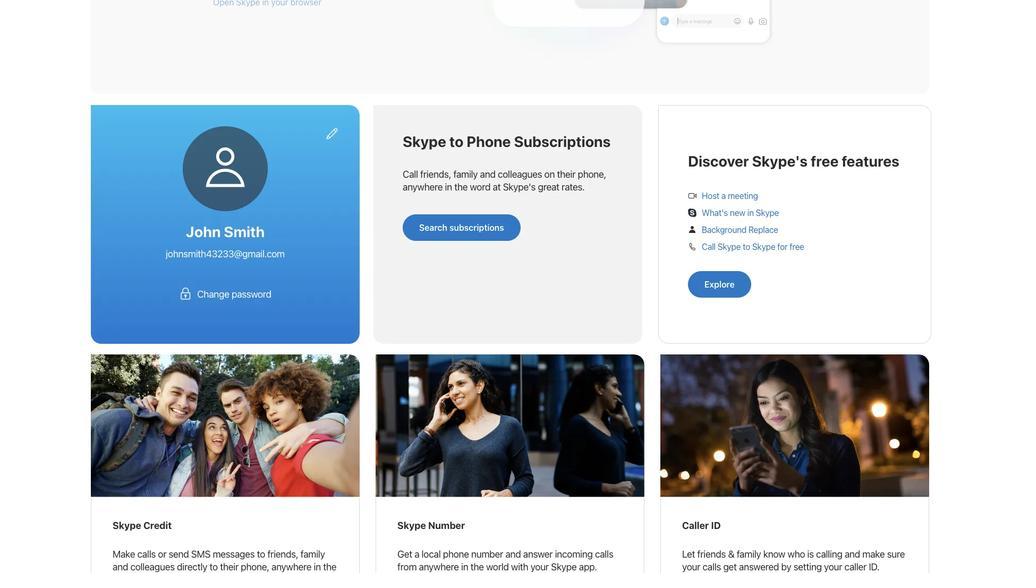 Task type: describe. For each thing, give the bounding box(es) containing it.
a inside get a local phone number and answer incoming calls from anywhere in the world with your skype app
[[415, 549, 419, 561]]

 what's new in skype
[[688, 208, 779, 218]]

in inside make calls or send sms messages to friends, family and colleagues directly to their phone, anywhere in th
[[314, 562, 321, 573]]

to right 'messages' at the bottom left of the page
[[257, 549, 265, 561]]

their inside make calls or send sms messages to friends, family and colleagues directly to their phone, anywhere in th
[[220, 562, 239, 573]]

to left phone
[[450, 133, 464, 151]]

for
[[778, 242, 788, 252]]


[[179, 288, 192, 301]]

family inside call friends, family and colleagues on their phone, anywhere in the word at skype's great rates.
[[454, 169, 478, 180]]

calling
[[816, 549, 843, 561]]

and inside get a local phone number and answer incoming calls from anywhere in the world with your skype app
[[506, 549, 521, 561]]

call inside discover skype's free features region
[[702, 242, 716, 252]]

anywhere inside get a local phone number and answer incoming calls from anywhere in the world with your skype app
[[419, 562, 459, 573]]

features
[[842, 153, 900, 170]]

&
[[728, 549, 735, 561]]


[[326, 128, 339, 140]]

by
[[781, 562, 792, 573]]

number
[[471, 549, 503, 561]]

explore button
[[688, 272, 751, 298]]

answered
[[739, 562, 779, 573]]

change
[[197, 289, 229, 300]]

explore
[[705, 280, 735, 290]]

who
[[788, 549, 805, 561]]

family inside make calls or send sms messages to friends, family and colleagues directly to their phone, anywhere in th
[[301, 549, 325, 561]]

get
[[398, 549, 412, 561]]

to down sms on the left bottom
[[210, 562, 218, 573]]

get
[[724, 562, 737, 573]]

replace
[[749, 225, 778, 235]]

make
[[863, 549, 885, 561]]

rates.
[[562, 181, 585, 193]]

password
[[232, 289, 271, 300]]

 background replace
[[688, 225, 778, 235]]

2 your from the left
[[682, 562, 701, 573]]


[[688, 226, 697, 234]]

phone, inside make calls or send sms messages to friends, family and colleagues directly to their phone, anywhere in th
[[241, 562, 269, 573]]

discover
[[688, 153, 749, 170]]

3 your from the left
[[824, 562, 843, 573]]

word
[[470, 181, 491, 193]]

get a local phone number and answer incoming calls from anywhere in the world with your skype app
[[398, 549, 614, 574]]

and inside make calls or send sms messages to friends, family and colleagues directly to their phone, anywhere in th
[[113, 562, 128, 573]]

smith
[[224, 223, 265, 241]]

let
[[682, 549, 695, 561]]

change password link
[[197, 289, 271, 300]]

background replace link
[[702, 225, 778, 235]]

skype's inside region
[[752, 153, 808, 170]]

phone
[[443, 549, 469, 561]]

on
[[545, 169, 555, 180]]

credit
[[143, 520, 172, 532]]

 call skype to skype for free
[[688, 242, 804, 252]]

sure
[[887, 549, 905, 561]]

in inside discover skype's free features region
[[748, 208, 754, 218]]

1 horizontal spatial free
[[811, 153, 839, 170]]

great video calling with skype image
[[468, 0, 898, 62]]

discover skype's free features region
[[680, 127, 910, 323]]

calls inside make calls or send sms messages to friends, family and colleagues directly to their phone, anywhere in th
[[137, 549, 156, 561]]

and inside let friends & family know who is calling and make sure your calls get answered by setting your caller id.
[[845, 549, 860, 561]]

setting
[[794, 562, 822, 573]]

search subscriptions button
[[403, 215, 521, 241]]


[[688, 209, 697, 217]]

is
[[808, 549, 814, 561]]

skype to phone subscriptions
[[403, 133, 611, 151]]

make calls or send sms messages to friends, family and colleagues directly to their phone, anywhere in th
[[113, 549, 337, 574]]

make
[[113, 549, 135, 561]]

know
[[764, 549, 786, 561]]

skype credit
[[113, 520, 172, 532]]

call skype to skype for free link
[[702, 242, 804, 252]]

messages
[[213, 549, 255, 561]]

number
[[428, 520, 465, 532]]

discover skype's free features
[[688, 153, 900, 170]]

skype's inside call friends, family and colleagues on their phone, anywhere in the word at skype's great rates.
[[503, 181, 536, 193]]

colleagues inside call friends, family and colleagues on their phone, anywhere in the word at skype's great rates.
[[498, 169, 542, 180]]

john smith
[[186, 223, 265, 241]]


[[201, 145, 250, 194]]

the inside call friends, family and colleagues on their phone, anywhere in the word at skype's great rates.
[[454, 181, 468, 193]]

call friends, family and colleagues on their phone, anywhere in the word at skype's great rates.
[[403, 169, 606, 193]]

calls inside let friends & family know who is calling and make sure your calls get answered by setting your caller id.
[[703, 562, 721, 573]]

what's new in skype link
[[702, 208, 779, 218]]

background
[[702, 225, 747, 235]]



Task type: vqa. For each thing, say whether or not it's contained in the screenshot.
friends,
yes



Task type: locate. For each thing, give the bounding box(es) containing it.
at
[[493, 181, 501, 193]]

and up the with
[[506, 549, 521, 561]]

0 vertical spatial the
[[454, 181, 468, 193]]

john
[[186, 223, 221, 241]]


[[688, 243, 697, 251]]

johnsmith43233@gmail.com
[[166, 248, 285, 260]]

0 horizontal spatial free
[[790, 242, 804, 252]]

 host a meeting
[[688, 191, 758, 201]]

0 horizontal spatial your
[[531, 562, 549, 573]]

directly
[[177, 562, 207, 573]]

sms
[[191, 549, 211, 561]]

search subscriptions
[[419, 223, 504, 233]]

and inside call friends, family and colleagues on their phone, anywhere in the word at skype's great rates.
[[480, 169, 496, 180]]

colleagues up at
[[498, 169, 542, 180]]

0 horizontal spatial phone,
[[241, 562, 269, 573]]

0 vertical spatial friends,
[[420, 169, 451, 180]]

1 vertical spatial call
[[702, 242, 716, 252]]

1 your from the left
[[531, 562, 549, 573]]

phone, up rates. on the top of the page
[[578, 169, 606, 180]]

caller id
[[682, 520, 721, 532]]

what's
[[702, 208, 728, 218]]

incoming
[[555, 549, 593, 561]]

with
[[511, 562, 528, 573]]

0 horizontal spatial call
[[403, 169, 418, 180]]

anywhere
[[403, 181, 443, 193], [272, 562, 312, 573], [419, 562, 459, 573]]

calls right incoming
[[595, 549, 614, 561]]

from
[[398, 562, 417, 573]]

1 vertical spatial free
[[790, 242, 804, 252]]


[[688, 192, 697, 200]]

calls inside get a local phone number and answer incoming calls from anywhere in the world with your skype app
[[595, 549, 614, 561]]

id.
[[869, 562, 880, 573]]

0 horizontal spatial their
[[220, 562, 239, 573]]

your down the answer
[[531, 562, 549, 573]]

family inside let friends & family know who is calling and make sure your calls get answered by setting your caller id.
[[737, 549, 761, 561]]

 
[[201, 128, 339, 194]]

skype's right at
[[503, 181, 536, 193]]

1 horizontal spatial calls
[[595, 549, 614, 561]]

their inside call friends, family and colleagues on their phone, anywhere in the word at skype's great rates.
[[557, 169, 576, 180]]

0 horizontal spatial friends,
[[268, 549, 298, 561]]

1 horizontal spatial phone,
[[578, 169, 606, 180]]

0 vertical spatial call
[[403, 169, 418, 180]]

call
[[403, 169, 418, 180], [702, 242, 716, 252]]

friends,
[[420, 169, 451, 180], [268, 549, 298, 561]]

1 horizontal spatial colleagues
[[498, 169, 542, 180]]

0 vertical spatial a
[[722, 191, 726, 201]]

host
[[702, 191, 720, 201]]

skype's
[[752, 153, 808, 170], [503, 181, 536, 193]]

skype's up the meeting
[[752, 153, 808, 170]]

phone,
[[578, 169, 606, 180], [241, 562, 269, 573]]

colleagues down or
[[130, 562, 175, 573]]

2 horizontal spatial family
[[737, 549, 761, 561]]

subscriptions
[[450, 223, 504, 233]]

calls
[[137, 549, 156, 561], [595, 549, 614, 561], [703, 562, 721, 573]]

search
[[419, 223, 447, 233]]

0 horizontal spatial skype's
[[503, 181, 536, 193]]

and up caller
[[845, 549, 860, 561]]

subscriptions
[[514, 133, 611, 151]]

their
[[557, 169, 576, 180], [220, 562, 239, 573]]

0 vertical spatial their
[[557, 169, 576, 180]]

new
[[730, 208, 746, 218]]

1 vertical spatial colleagues
[[130, 562, 175, 573]]

2 horizontal spatial your
[[824, 562, 843, 573]]

 change password
[[179, 288, 271, 301]]

the inside get a local phone number and answer incoming calls from anywhere in the world with your skype app
[[471, 562, 484, 573]]

0 horizontal spatial family
[[301, 549, 325, 561]]

caller
[[845, 562, 867, 573]]

friends, inside call friends, family and colleagues on their phone, anywhere in the word at skype's great rates.
[[420, 169, 451, 180]]

1 horizontal spatial call
[[702, 242, 716, 252]]

call inside call friends, family and colleagues on their phone, anywhere in the word at skype's great rates.
[[403, 169, 418, 180]]

meeting
[[728, 191, 758, 201]]

your down the let
[[682, 562, 701, 573]]

in inside get a local phone number and answer incoming calls from anywhere in the world with your skype app
[[461, 562, 468, 573]]

the left word
[[454, 181, 468, 193]]

in
[[445, 181, 452, 193], [748, 208, 754, 218], [314, 562, 321, 573], [461, 562, 468, 573]]

1 vertical spatial friends,
[[268, 549, 298, 561]]

your
[[531, 562, 549, 573], [682, 562, 701, 573], [824, 562, 843, 573]]

your down calling in the bottom right of the page
[[824, 562, 843, 573]]

1 vertical spatial a
[[415, 549, 419, 561]]

their down 'messages' at the bottom left of the page
[[220, 562, 239, 573]]

0 horizontal spatial the
[[454, 181, 468, 193]]

and up word
[[480, 169, 496, 180]]

and
[[480, 169, 496, 180], [506, 549, 521, 561], [845, 549, 860, 561], [113, 562, 128, 573]]

1 vertical spatial skype's
[[503, 181, 536, 193]]

host a meeting link
[[702, 191, 758, 201]]

in inside call friends, family and colleagues on their phone, anywhere in the word at skype's great rates.
[[445, 181, 452, 193]]

0 horizontal spatial calls
[[137, 549, 156, 561]]

0 horizontal spatial colleagues
[[130, 562, 175, 573]]

caller
[[682, 520, 709, 532]]

skype number
[[398, 520, 465, 532]]

0 vertical spatial colleagues
[[498, 169, 542, 180]]

let friends & family know who is calling and make sure your calls get answered by setting your caller id.
[[682, 549, 905, 573]]

1 horizontal spatial family
[[454, 169, 478, 180]]

to
[[450, 133, 464, 151], [743, 242, 750, 252], [257, 549, 265, 561], [210, 562, 218, 573]]

a inside region
[[722, 191, 726, 201]]

to down background replace link
[[743, 242, 750, 252]]

a right host
[[722, 191, 726, 201]]

local
[[422, 549, 441, 561]]

0 horizontal spatial a
[[415, 549, 419, 561]]

skype inside get a local phone number and answer incoming calls from anywhere in the world with your skype app
[[551, 562, 577, 573]]

phone, inside call friends, family and colleagues on their phone, anywhere in the word at skype's great rates.
[[578, 169, 606, 180]]

a
[[722, 191, 726, 201], [415, 549, 419, 561]]

their up rates. on the top of the page
[[557, 169, 576, 180]]

free
[[811, 153, 839, 170], [790, 242, 804, 252]]

1 horizontal spatial a
[[722, 191, 726, 201]]

0 vertical spatial phone,
[[578, 169, 606, 180]]

1 vertical spatial phone,
[[241, 562, 269, 573]]

1 horizontal spatial skype's
[[752, 153, 808, 170]]

calls left or
[[137, 549, 156, 561]]

colleagues inside make calls or send sms messages to friends, family and colleagues directly to their phone, anywhere in th
[[130, 562, 175, 573]]

calls down friends
[[703, 562, 721, 573]]

and down make at bottom
[[113, 562, 128, 573]]

great
[[538, 181, 560, 193]]

the
[[454, 181, 468, 193], [471, 562, 484, 573]]

or
[[158, 549, 166, 561]]

anywhere inside call friends, family and colleagues on their phone, anywhere in the word at skype's great rates.
[[403, 181, 443, 193]]

0 vertical spatial free
[[811, 153, 839, 170]]

id
[[711, 520, 721, 532]]

1 horizontal spatial their
[[557, 169, 576, 180]]

friends
[[698, 549, 726, 561]]

to inside discover skype's free features region
[[743, 242, 750, 252]]

1 vertical spatial the
[[471, 562, 484, 573]]

colleagues
[[498, 169, 542, 180], [130, 562, 175, 573]]

1 horizontal spatial the
[[471, 562, 484, 573]]

phone, down 'messages' at the bottom left of the page
[[241, 562, 269, 573]]

world
[[486, 562, 509, 573]]

family
[[454, 169, 478, 180], [301, 549, 325, 561], [737, 549, 761, 561]]

1 horizontal spatial your
[[682, 562, 701, 573]]

free left features
[[811, 153, 839, 170]]

friends, inside make calls or send sms messages to friends, family and colleagues directly to their phone, anywhere in th
[[268, 549, 298, 561]]

2 horizontal spatial calls
[[703, 562, 721, 573]]

the down number
[[471, 562, 484, 573]]

anywhere inside make calls or send sms messages to friends, family and colleagues directly to their phone, anywhere in th
[[272, 562, 312, 573]]

skype
[[403, 133, 446, 151], [756, 208, 779, 218], [718, 242, 741, 252], [752, 242, 776, 252], [113, 520, 141, 532], [398, 520, 426, 532], [551, 562, 577, 573]]

free right for
[[790, 242, 804, 252]]

answer
[[523, 549, 553, 561]]

phone
[[467, 133, 511, 151]]

1 vertical spatial their
[[220, 562, 239, 573]]

0 vertical spatial skype's
[[752, 153, 808, 170]]

1 horizontal spatial friends,
[[420, 169, 451, 180]]

 link
[[320, 122, 344, 146]]

send
[[169, 549, 189, 561]]

a right get on the bottom
[[415, 549, 419, 561]]

your inside get a local phone number and answer incoming calls from anywhere in the world with your skype app
[[531, 562, 549, 573]]



